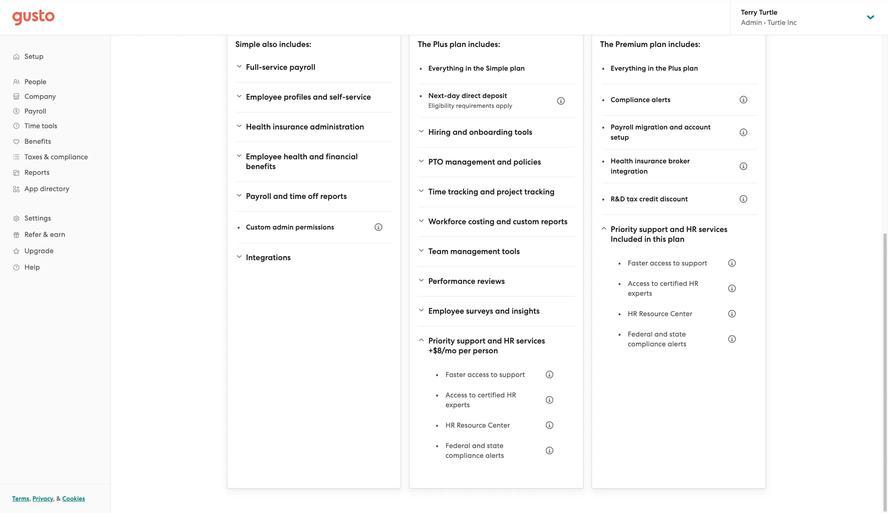 Task type: locate. For each thing, give the bounding box(es) containing it.
faster down per
[[446, 371, 466, 379]]

0 vertical spatial time
[[25, 122, 40, 130]]

access to certified hr experts for person
[[446, 391, 517, 409]]

settings
[[25, 214, 51, 222]]

turtle
[[760, 8, 778, 17], [768, 18, 786, 27]]

certified
[[661, 280, 688, 288], [478, 391, 505, 399]]

benefits
[[246, 162, 276, 171]]

payroll for payroll migration and account setup
[[611, 123, 634, 132]]

tracking
[[448, 187, 479, 197], [525, 187, 555, 197]]

1 vertical spatial access to certified hr experts
[[446, 391, 517, 409]]

3 includes: from the left
[[669, 40, 701, 49]]

state
[[670, 330, 687, 338], [487, 442, 504, 450]]

time down pto
[[429, 187, 446, 197]]

0 horizontal spatial center
[[488, 421, 510, 429]]

access for included
[[628, 280, 650, 288]]

health up integration
[[611, 157, 634, 165]]

services for priority support and hr services included in this plan
[[699, 225, 728, 234]]

everything down the premium
[[611, 64, 647, 73]]

self-
[[330, 92, 346, 102]]

app directory link
[[8, 181, 102, 196]]

1 horizontal spatial the
[[656, 64, 667, 73]]

time inside list
[[25, 122, 40, 130]]

management down "hiring and onboarding tools"
[[446, 157, 495, 167]]

reports right off
[[321, 192, 347, 201]]

policies
[[514, 157, 541, 167]]

0 vertical spatial certified
[[661, 280, 688, 288]]

app
[[25, 185, 38, 193]]

includes: up "everything in the simple plan"
[[468, 40, 501, 49]]

resource
[[640, 310, 669, 318], [457, 421, 487, 429]]

0 vertical spatial federal and state compliance alerts
[[628, 330, 687, 348]]

and inside priority support and hr services +$8/mo per person
[[488, 336, 502, 346]]

2 horizontal spatial list
[[619, 254, 741, 356]]

1 vertical spatial experts
[[446, 401, 470, 409]]

profiles
[[284, 92, 311, 102]]

support up this
[[640, 225, 668, 234]]

list containing people
[[0, 74, 110, 275]]

reviews
[[478, 277, 505, 286]]

0 horizontal spatial faster access to support
[[446, 371, 525, 379]]

setup link
[[8, 49, 102, 64]]

employee profiles and self-service button
[[236, 87, 393, 107]]

health inside dropdown button
[[246, 122, 271, 132]]

0 horizontal spatial hr resource center
[[446, 421, 510, 429]]

payroll button
[[8, 104, 102, 119]]

everything
[[429, 64, 464, 73], [611, 64, 647, 73]]

1 horizontal spatial certified
[[661, 280, 688, 288]]

hr
[[687, 225, 697, 234], [690, 280, 699, 288], [628, 310, 638, 318], [504, 336, 515, 346], [507, 391, 517, 399], [446, 421, 455, 429]]

1 tracking from the left
[[448, 187, 479, 197]]

support down priority support and hr services included in this plan
[[682, 259, 708, 267]]

faster for included
[[628, 259, 649, 267]]

0 horizontal spatial access
[[468, 371, 489, 379]]

1 vertical spatial federal
[[446, 442, 471, 450]]

experts for included
[[628, 289, 653, 297]]

1 vertical spatial reports
[[542, 217, 568, 226]]

support inside priority support and hr services included in this plan
[[640, 225, 668, 234]]

home image
[[12, 9, 55, 26]]

1 horizontal spatial list
[[437, 366, 559, 467]]

compliance inside "taxes & compliance" 'dropdown button'
[[51, 153, 88, 161]]

experts for +$8/mo
[[446, 401, 470, 409]]

service up administration
[[346, 92, 371, 102]]

reports for workforce costing and custom reports
[[542, 217, 568, 226]]

0 vertical spatial center
[[671, 310, 693, 318]]

refer
[[25, 230, 41, 239]]

access to certified hr experts
[[628, 280, 699, 297], [446, 391, 517, 409]]

1 horizontal spatial access
[[628, 280, 650, 288]]

, left privacy
[[29, 495, 31, 503]]

payroll for payroll
[[25, 107, 46, 115]]

in down the plus plan includes:
[[466, 64, 472, 73]]

1 everything from the left
[[429, 64, 464, 73]]

1 vertical spatial faster
[[446, 371, 466, 379]]

reports right custom
[[542, 217, 568, 226]]

0 horizontal spatial everything
[[429, 64, 464, 73]]

simple left also
[[236, 40, 260, 49]]

2 the from the left
[[656, 64, 667, 73]]

service down simple also includes:
[[262, 63, 288, 72]]

1 horizontal spatial access
[[650, 259, 672, 267]]

1 horizontal spatial hr resource center
[[628, 310, 693, 318]]

1 horizontal spatial everything
[[611, 64, 647, 73]]

1 horizontal spatial tracking
[[525, 187, 555, 197]]

2 horizontal spatial payroll
[[611, 123, 634, 132]]

payroll inside payroll migration and account setup
[[611, 123, 634, 132]]

1 vertical spatial health
[[611, 157, 634, 165]]

next-day direct deposit eligibility requirements apply
[[429, 92, 513, 110]]

alerts for priority support and hr services +$8/mo per person
[[486, 452, 504, 460]]

the for premium
[[656, 64, 667, 73]]

insurance up integration
[[635, 157, 667, 165]]

1 vertical spatial state
[[487, 442, 504, 450]]

0 horizontal spatial tracking
[[448, 187, 479, 197]]

0 horizontal spatial priority
[[429, 336, 455, 346]]

insurance inside health insurance broker integration
[[635, 157, 667, 165]]

& inside 'dropdown button'
[[44, 153, 49, 161]]

reports
[[321, 192, 347, 201], [542, 217, 568, 226]]

0 horizontal spatial services
[[517, 336, 546, 346]]

0 horizontal spatial list
[[0, 74, 110, 275]]

0 horizontal spatial access to certified hr experts
[[446, 391, 517, 409]]

access for +$8/mo
[[446, 391, 468, 399]]

access to certified hr experts for this
[[628, 280, 699, 297]]

1 horizontal spatial resource
[[640, 310, 669, 318]]

insurance inside dropdown button
[[273, 122, 308, 132]]

includes: up payroll
[[279, 40, 312, 49]]

1 the from the left
[[474, 64, 485, 73]]

faster access to support down this
[[628, 259, 708, 267]]

priority inside priority support and hr services included in this plan
[[611, 225, 638, 234]]

team management tools button
[[418, 242, 575, 262]]

hiring and onboarding tools
[[429, 127, 533, 137]]

access down "person" at the right bottom of page
[[468, 371, 489, 379]]

and for pto management and policies
[[497, 157, 512, 167]]

0 vertical spatial insurance
[[273, 122, 308, 132]]

0 vertical spatial experts
[[628, 289, 653, 297]]

0 horizontal spatial reports
[[321, 192, 347, 201]]

& left cookies
[[56, 495, 61, 503]]

0 vertical spatial resource
[[640, 310, 669, 318]]

1 vertical spatial employee
[[246, 152, 282, 161]]

management for team
[[451, 247, 501, 256]]

the up direct
[[474, 64, 485, 73]]

0 horizontal spatial time
[[25, 122, 40, 130]]

employee for employee profiles and self-service
[[246, 92, 282, 102]]

2 , from the left
[[53, 495, 55, 503]]

in down "the premium plan includes:"
[[648, 64, 654, 73]]

simple up deposit
[[486, 64, 509, 73]]

tools inside gusto navigation element
[[42, 122, 57, 130]]

2 vertical spatial &
[[56, 495, 61, 503]]

payroll inside "payroll" dropdown button
[[25, 107, 46, 115]]

hr resource center for this
[[628, 310, 693, 318]]

and for time tracking and project tracking
[[481, 187, 495, 197]]

1 horizontal spatial state
[[670, 330, 687, 338]]

2 vertical spatial compliance
[[446, 452, 484, 460]]

priority support and hr services +$8/mo per person
[[429, 336, 546, 356]]

0 horizontal spatial federal and state compliance alerts
[[446, 442, 504, 460]]

,
[[29, 495, 31, 503], [53, 495, 55, 503]]

2 the from the left
[[601, 40, 614, 49]]

includes: up the everything in the plus plan
[[669, 40, 701, 49]]

1 vertical spatial federal and state compliance alerts
[[446, 442, 504, 460]]

faster access to support for this
[[628, 259, 708, 267]]

list
[[0, 74, 110, 275], [619, 254, 741, 356], [437, 366, 559, 467]]

includes:
[[279, 40, 312, 49], [468, 40, 501, 49], [669, 40, 701, 49]]

employee inside employee health and financial benefits
[[246, 152, 282, 161]]

1 vertical spatial management
[[451, 247, 501, 256]]

center
[[671, 310, 693, 318], [488, 421, 510, 429]]

1 vertical spatial service
[[346, 92, 371, 102]]

0 vertical spatial employee
[[246, 92, 282, 102]]

health
[[284, 152, 308, 161]]

1 vertical spatial access
[[446, 391, 468, 399]]

2 vertical spatial employee
[[429, 306, 465, 316]]

0 horizontal spatial the
[[474, 64, 485, 73]]

the down "the premium plan includes:"
[[656, 64, 667, 73]]

and for employee health and financial benefits
[[310, 152, 324, 161]]

employee down full-
[[246, 92, 282, 102]]

employee down performance
[[429, 306, 465, 316]]

0 horizontal spatial simple
[[236, 40, 260, 49]]

time up benefits
[[25, 122, 40, 130]]

hr inside priority support and hr services +$8/mo per person
[[504, 336, 515, 346]]

0 horizontal spatial experts
[[446, 401, 470, 409]]

health up benefits
[[246, 122, 271, 132]]

and inside priority support and hr services included in this plan
[[670, 225, 685, 234]]

and inside payroll migration and account setup
[[670, 123, 683, 132]]

1 vertical spatial certified
[[478, 391, 505, 399]]

the
[[418, 40, 432, 49], [601, 40, 614, 49]]

0 horizontal spatial state
[[487, 442, 504, 450]]

1 horizontal spatial federal
[[628, 330, 653, 338]]

migration
[[636, 123, 668, 132]]

payroll down benefits
[[246, 192, 272, 201]]

payroll inside payroll and time off reports dropdown button
[[246, 192, 272, 201]]

faster access to support for person
[[446, 371, 525, 379]]

priority inside priority support and hr services +$8/mo per person
[[429, 336, 455, 346]]

health inside health insurance broker integration
[[611, 157, 634, 165]]

insurance up health
[[273, 122, 308, 132]]

tracking right 'project'
[[525, 187, 555, 197]]

in left this
[[645, 235, 652, 244]]

1 horizontal spatial compliance
[[446, 452, 484, 460]]

performance reviews button
[[418, 272, 575, 291]]

employee surveys and insights
[[429, 306, 540, 316]]

tools up 'policies'
[[515, 127, 533, 137]]

federal and state compliance alerts
[[628, 330, 687, 348], [446, 442, 504, 460]]

compliance
[[51, 153, 88, 161], [628, 340, 667, 348], [446, 452, 484, 460]]

terry turtle admin • turtle inc
[[742, 8, 797, 27]]

payroll up setup
[[611, 123, 634, 132]]

& right "taxes"
[[44, 153, 49, 161]]

1 vertical spatial insurance
[[635, 157, 667, 165]]

2 vertical spatial payroll
[[246, 192, 272, 201]]

tracking up "workforce"
[[448, 187, 479, 197]]

tools
[[42, 122, 57, 130], [515, 127, 533, 137], [502, 247, 520, 256]]

list for priority support and hr services +$8/mo per person
[[437, 366, 559, 467]]

+$8/mo
[[429, 346, 457, 356]]

1 horizontal spatial the
[[601, 40, 614, 49]]

1 vertical spatial &
[[43, 230, 48, 239]]

management
[[446, 157, 495, 167], [451, 247, 501, 256]]

1 horizontal spatial priority
[[611, 225, 638, 234]]

0 vertical spatial access
[[628, 280, 650, 288]]

management down costing
[[451, 247, 501, 256]]

0 vertical spatial plus
[[433, 40, 448, 49]]

financial
[[326, 152, 358, 161]]

plus
[[433, 40, 448, 49], [669, 64, 682, 73]]

to
[[674, 259, 680, 267], [652, 280, 659, 288], [491, 371, 498, 379], [469, 391, 476, 399]]

time for time tracking and project tracking
[[429, 187, 446, 197]]

access down this
[[650, 259, 672, 267]]

services inside priority support and hr services included in this plan
[[699, 225, 728, 234]]

health insurance administration
[[246, 122, 364, 132]]

faster access to support down "person" at the right bottom of page
[[446, 371, 525, 379]]

health for health insurance administration
[[246, 122, 271, 132]]

inc
[[788, 18, 797, 27]]

0 vertical spatial health
[[246, 122, 271, 132]]

federal for +$8/mo
[[446, 442, 471, 450]]

priority up +$8/mo
[[429, 336, 455, 346]]

the
[[474, 64, 485, 73], [656, 64, 667, 73]]

1 vertical spatial faster access to support
[[446, 371, 525, 379]]

0 horizontal spatial ,
[[29, 495, 31, 503]]

& left earn
[[43, 230, 48, 239]]

payroll migration and account setup
[[611, 123, 711, 142]]

0 vertical spatial reports
[[321, 192, 347, 201]]

center for +$8/mo per person
[[488, 421, 510, 429]]

1 vertical spatial hr resource center
[[446, 421, 510, 429]]

2 includes: from the left
[[468, 40, 501, 49]]

the for the premium plan includes:
[[601, 40, 614, 49]]

1 vertical spatial services
[[517, 336, 546, 346]]

, left cookies
[[53, 495, 55, 503]]

terms
[[12, 495, 29, 503]]

hr inside priority support and hr services included in this plan
[[687, 225, 697, 234]]

hiring and onboarding tools button
[[418, 123, 575, 142]]

0 vertical spatial hr resource center
[[628, 310, 693, 318]]

2 horizontal spatial compliance
[[628, 340, 667, 348]]

admin
[[273, 223, 294, 231]]

eligibility
[[429, 102, 455, 110]]

1 horizontal spatial services
[[699, 225, 728, 234]]

simple
[[236, 40, 260, 49], [486, 64, 509, 73]]

0 vertical spatial faster access to support
[[628, 259, 708, 267]]

certified for person
[[478, 391, 505, 399]]

time tools
[[25, 122, 57, 130]]

certified for this
[[661, 280, 688, 288]]

0 vertical spatial management
[[446, 157, 495, 167]]

1 horizontal spatial health
[[611, 157, 634, 165]]

gusto navigation element
[[0, 35, 110, 288]]

employee
[[246, 92, 282, 102], [246, 152, 282, 161], [429, 306, 465, 316]]

2 everything from the left
[[611, 64, 647, 73]]

pto management and policies button
[[418, 152, 575, 172]]

1 vertical spatial time
[[429, 187, 446, 197]]

0 horizontal spatial health
[[246, 122, 271, 132]]

center for included in this plan
[[671, 310, 693, 318]]

resource for person
[[457, 421, 487, 429]]

faster for +$8/mo
[[446, 371, 466, 379]]

full-service payroll button
[[236, 58, 393, 77]]

1 horizontal spatial reports
[[542, 217, 568, 226]]

&
[[44, 153, 49, 161], [43, 230, 48, 239], [56, 495, 61, 503]]

0 horizontal spatial federal
[[446, 442, 471, 450]]

1 vertical spatial priority
[[429, 336, 455, 346]]

0 vertical spatial service
[[262, 63, 288, 72]]

1 horizontal spatial insurance
[[635, 157, 667, 165]]

0 vertical spatial federal
[[628, 330, 653, 338]]

plan
[[450, 40, 467, 49], [650, 40, 667, 49], [510, 64, 525, 73], [684, 64, 699, 73], [668, 235, 685, 244]]

0 horizontal spatial service
[[262, 63, 288, 72]]

upgrade link
[[8, 244, 102, 258]]

0 horizontal spatial access
[[446, 391, 468, 399]]

services inside priority support and hr services +$8/mo per person
[[517, 336, 546, 346]]

state for included in this plan
[[670, 330, 687, 338]]

experts
[[628, 289, 653, 297], [446, 401, 470, 409]]

faster down included
[[628, 259, 649, 267]]

1 horizontal spatial simple
[[486, 64, 509, 73]]

alerts for priority support and hr services included in this plan
[[668, 340, 687, 348]]

employee for employee health and financial benefits
[[246, 152, 282, 161]]

support
[[640, 225, 668, 234], [682, 259, 708, 267], [457, 336, 486, 346], [500, 371, 525, 379]]

cookies
[[62, 495, 85, 503]]

direct
[[462, 92, 481, 100]]

turtle up the •
[[760, 8, 778, 17]]

0 horizontal spatial the
[[418, 40, 432, 49]]

federal
[[628, 330, 653, 338], [446, 442, 471, 450]]

0 vertical spatial access
[[650, 259, 672, 267]]

everything down the plus plan includes:
[[429, 64, 464, 73]]

turtle right the •
[[768, 18, 786, 27]]

and inside employee health and financial benefits
[[310, 152, 324, 161]]

employee up benefits
[[246, 152, 282, 161]]

priority up included
[[611, 225, 638, 234]]

1 vertical spatial access
[[468, 371, 489, 379]]

1 vertical spatial alerts
[[668, 340, 687, 348]]

support up per
[[457, 336, 486, 346]]

tools down "payroll" dropdown button at the left top of the page
[[42, 122, 57, 130]]

1 horizontal spatial includes:
[[468, 40, 501, 49]]

everything for premium
[[611, 64, 647, 73]]

1 horizontal spatial federal and state compliance alerts
[[628, 330, 687, 348]]

everything in the simple plan
[[429, 64, 525, 73]]

alerts
[[652, 95, 671, 104], [668, 340, 687, 348], [486, 452, 504, 460]]

payroll down "company"
[[25, 107, 46, 115]]

1 horizontal spatial center
[[671, 310, 693, 318]]

1 the from the left
[[418, 40, 432, 49]]

& inside 'link'
[[43, 230, 48, 239]]

1 horizontal spatial ,
[[53, 495, 55, 503]]

0 vertical spatial services
[[699, 225, 728, 234]]

0 horizontal spatial certified
[[478, 391, 505, 399]]

priority for priority support and hr services included in this plan
[[611, 225, 638, 234]]

0 horizontal spatial insurance
[[273, 122, 308, 132]]

privacy
[[33, 495, 53, 503]]



Task type: vqa. For each thing, say whether or not it's contained in the screenshot.
Custom admin permissions
yes



Task type: describe. For each thing, give the bounding box(es) containing it.
people
[[25, 78, 46, 86]]

benefits
[[25, 137, 51, 145]]

resource for this
[[640, 310, 669, 318]]

compliance for priority support and hr services +$8/mo per person
[[446, 452, 484, 460]]

directory
[[40, 185, 69, 193]]

health insurance administration button
[[236, 117, 393, 137]]

federal for included
[[628, 330, 653, 338]]

priority for priority support and hr services +$8/mo per person
[[429, 336, 455, 346]]

1 horizontal spatial service
[[346, 92, 371, 102]]

employee profiles and self-service
[[246, 92, 371, 102]]

broker
[[669, 157, 691, 165]]

onboarding
[[470, 127, 513, 137]]

the premium plan includes:
[[601, 40, 701, 49]]

terry
[[742, 8, 758, 17]]

in for premium
[[648, 64, 654, 73]]

person
[[473, 346, 498, 356]]

full-service payroll
[[246, 63, 316, 72]]

payroll for payroll and time off reports
[[246, 192, 272, 201]]

compliance alerts
[[611, 95, 671, 104]]

everything for plus
[[429, 64, 464, 73]]

also
[[262, 40, 278, 49]]

surveys
[[466, 306, 494, 316]]

payroll and time off reports
[[246, 192, 347, 201]]

setup
[[611, 133, 630, 142]]

and for priority support and hr services +$8/mo per person
[[488, 336, 502, 346]]

performance reviews
[[429, 277, 505, 286]]

includes: for the plus plan includes:
[[468, 40, 501, 49]]

workforce
[[429, 217, 467, 226]]

2 tracking from the left
[[525, 187, 555, 197]]

reports link
[[8, 165, 102, 180]]

1 , from the left
[[29, 495, 31, 503]]

per
[[459, 346, 471, 356]]

people button
[[8, 74, 102, 89]]

insurance for broker
[[635, 157, 667, 165]]

pto
[[429, 157, 444, 167]]

r&d tax credit discount
[[611, 195, 689, 203]]

includes: for the premium plan includes:
[[669, 40, 701, 49]]

list for priority support and hr services included in this plan
[[619, 254, 741, 356]]

time tracking and project tracking
[[429, 187, 555, 197]]

federal and state compliance alerts for person
[[446, 442, 504, 460]]

time for time tools
[[25, 122, 40, 130]]

1 vertical spatial turtle
[[768, 18, 786, 27]]

& for earn
[[43, 230, 48, 239]]

1 vertical spatial simple
[[486, 64, 509, 73]]

integrations
[[246, 253, 291, 262]]

off
[[308, 192, 319, 201]]

in for plus
[[466, 64, 472, 73]]

plan inside priority support and hr services included in this plan
[[668, 235, 685, 244]]

premium
[[616, 40, 648, 49]]

pto management and policies
[[429, 157, 541, 167]]

permissions
[[296, 223, 334, 231]]

credit
[[640, 195, 659, 203]]

integrations button
[[236, 248, 393, 268]]

app directory
[[25, 185, 69, 193]]

support down priority support and hr services +$8/mo per person
[[500, 371, 525, 379]]

upgrade
[[25, 247, 54, 255]]

reports for payroll and time off reports
[[321, 192, 347, 201]]

company button
[[8, 89, 102, 104]]

state for +$8/mo per person
[[487, 442, 504, 450]]

tools down workforce costing and custom reports
[[502, 247, 520, 256]]

terms link
[[12, 495, 29, 503]]

r&d
[[611, 195, 626, 203]]

next-
[[429, 92, 448, 100]]

everything in the plus plan
[[611, 64, 699, 73]]

0 horizontal spatial plus
[[433, 40, 448, 49]]

health insurance broker integration
[[611, 157, 691, 176]]

custom
[[246, 223, 271, 231]]

workforce costing and custom reports
[[429, 217, 568, 226]]

setup
[[25, 52, 44, 60]]

integration
[[611, 167, 648, 176]]

time tools button
[[8, 119, 102, 133]]

project
[[497, 187, 523, 197]]

administration
[[310, 122, 364, 132]]

and for employee surveys and insights
[[496, 306, 510, 316]]

the for the plus plan includes:
[[418, 40, 432, 49]]

performance
[[429, 277, 476, 286]]

taxes & compliance
[[25, 153, 88, 161]]

help link
[[8, 260, 102, 275]]

access for this
[[650, 259, 672, 267]]

support inside priority support and hr services +$8/mo per person
[[457, 336, 486, 346]]

payroll
[[290, 63, 316, 72]]

benefits link
[[8, 134, 102, 149]]

employee for employee surveys and insights
[[429, 306, 465, 316]]

access for person
[[468, 371, 489, 379]]

and for payroll migration and account setup
[[670, 123, 683, 132]]

this
[[654, 235, 667, 244]]

hr resource center for person
[[446, 421, 510, 429]]

settings link
[[8, 211, 102, 226]]

company
[[25, 92, 56, 101]]

time
[[290, 192, 306, 201]]

the plus plan includes:
[[418, 40, 501, 49]]

management for pto
[[446, 157, 495, 167]]

compliance for priority support and hr services included in this plan
[[628, 340, 667, 348]]

and for priority support and hr services included in this plan
[[670, 225, 685, 234]]

0 vertical spatial simple
[[236, 40, 260, 49]]

insurance for administration
[[273, 122, 308, 132]]

terms , privacy , & cookies
[[12, 495, 85, 503]]

the for plus
[[474, 64, 485, 73]]

1 includes: from the left
[[279, 40, 312, 49]]

0 vertical spatial turtle
[[760, 8, 778, 17]]

health for health insurance broker integration
[[611, 157, 634, 165]]

insights
[[512, 306, 540, 316]]

apply
[[496, 102, 513, 110]]

team management tools
[[429, 247, 520, 256]]

and for employee profiles and self-service
[[313, 92, 328, 102]]

& for compliance
[[44, 153, 49, 161]]

account
[[685, 123, 711, 132]]

services for priority support and hr services +$8/mo per person
[[517, 336, 546, 346]]

time tracking and project tracking button
[[418, 182, 575, 202]]

simple also includes:
[[236, 40, 312, 49]]

costing
[[469, 217, 495, 226]]

0 vertical spatial alerts
[[652, 95, 671, 104]]

in inside priority support and hr services included in this plan
[[645, 235, 652, 244]]

and for workforce costing and custom reports
[[497, 217, 511, 226]]

•
[[764, 18, 766, 27]]

refer & earn link
[[8, 227, 102, 242]]

custom
[[513, 217, 540, 226]]

federal and state compliance alerts for this
[[628, 330, 687, 348]]

earn
[[50, 230, 65, 239]]

admin
[[742, 18, 763, 27]]

taxes
[[25, 153, 42, 161]]

hiring
[[429, 127, 451, 137]]

help
[[25, 263, 40, 271]]

requirements
[[456, 102, 495, 110]]

priority support and hr services included in this plan
[[611, 225, 728, 244]]

included
[[611, 235, 643, 244]]

1 vertical spatial plus
[[669, 64, 682, 73]]

employee health and financial benefits
[[246, 152, 358, 171]]



